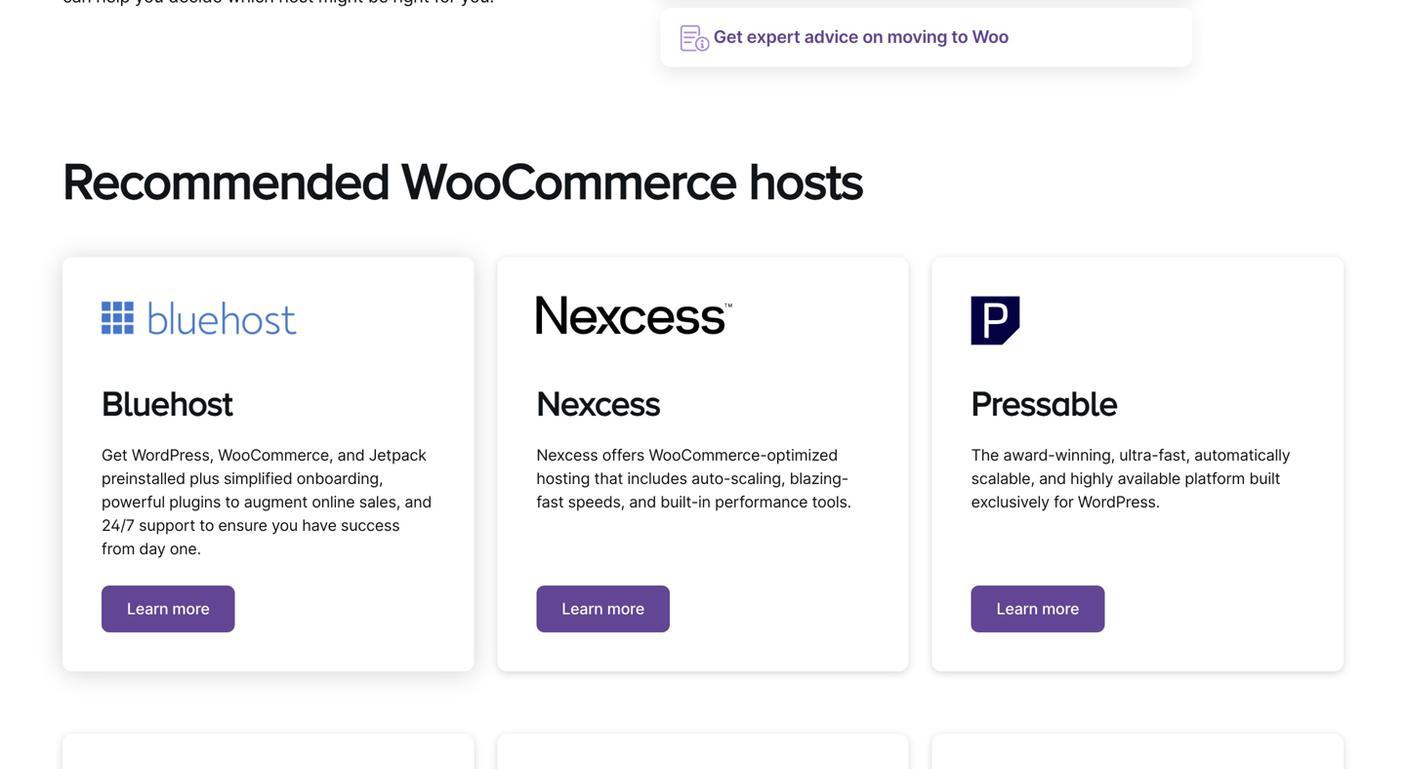 Task type: describe. For each thing, give the bounding box(es) containing it.
learn more for bluehost
[[127, 600, 210, 619]]

augment
[[244, 493, 308, 512]]

woocommerce
[[402, 151, 737, 209]]

from
[[102, 540, 135, 559]]

get wordpress, woocommerce, and jetpack preinstalled plus simplified onboarding, powerful plugins to augment online sales, and 24/7 support to ensure you have success from day one.
[[102, 446, 432, 559]]

get expert advice on moving to woo
[[710, 26, 1010, 47]]

sales,
[[359, 493, 401, 512]]

you
[[272, 516, 298, 535]]

hosting
[[537, 469, 590, 488]]

2 horizontal spatial to
[[952, 26, 969, 47]]

more for nexcess
[[607, 600, 645, 619]]

and up onboarding,
[[338, 446, 365, 465]]

nexcess for nexcess offers woocommerce-optimized hosting that includes auto-scaling, blazing- fast speeds, and built-in performance tools.
[[537, 446, 598, 465]]

optimized
[[767, 446, 838, 465]]

get for get wordpress, woocommerce, and jetpack preinstalled plus simplified onboarding, powerful plugins to augment online sales, and 24/7 support to ensure you have success from day one.
[[102, 446, 128, 465]]

have
[[302, 516, 337, 535]]

in
[[699, 493, 711, 512]]

advice
[[805, 26, 859, 47]]

online
[[312, 493, 355, 512]]

highly
[[1071, 469, 1114, 488]]

fast
[[537, 493, 564, 512]]

on
[[863, 26, 884, 47]]

scalable,
[[972, 469, 1035, 488]]

platform
[[1186, 469, 1246, 488]]

offers
[[603, 446, 645, 465]]

recommended woocommerce hosts
[[63, 151, 864, 209]]

nexcess offers woocommerce-optimized hosting that includes auto-scaling, blazing- fast speeds, and built-in performance tools.
[[537, 446, 852, 512]]

jetpack
[[369, 446, 427, 465]]

day
[[139, 540, 166, 559]]

simplified
[[224, 469, 293, 488]]

award-
[[1004, 446, 1056, 465]]

performance
[[715, 493, 808, 512]]

and inside the award-winning, ultra-fast, automatically scalable, and highly available platform built exclusively for wordpress.
[[1040, 469, 1067, 488]]

bluehost
[[102, 384, 232, 422]]

that
[[595, 469, 623, 488]]

more information link image
[[681, 25, 710, 52]]

more for bluehost
[[172, 600, 210, 619]]

ensure
[[218, 516, 268, 535]]

get expert advice on moving to woo link
[[661, 8, 1193, 67]]

woocommerce,
[[218, 446, 334, 465]]

learn more link for bluehost
[[102, 586, 235, 633]]

for
[[1054, 493, 1074, 512]]

tools.
[[812, 493, 852, 512]]

the award-winning, ultra-fast, automatically scalable, and highly available platform built exclusively for wordpress.
[[972, 446, 1291, 512]]

onboarding,
[[297, 469, 383, 488]]

moving
[[888, 26, 948, 47]]

includes
[[628, 469, 688, 488]]

learn more link for nexcess
[[537, 586, 670, 633]]

exclusively
[[972, 493, 1050, 512]]



Task type: locate. For each thing, give the bounding box(es) containing it.
available
[[1118, 469, 1181, 488]]

1 more from the left
[[172, 600, 210, 619]]

built-
[[661, 493, 699, 512]]

learn for pressable
[[997, 600, 1039, 619]]

preinstalled
[[102, 469, 185, 488]]

learn more for nexcess
[[562, 600, 645, 619]]

1 vertical spatial nexcess
[[537, 446, 598, 465]]

1 learn from the left
[[127, 600, 168, 619]]

2 horizontal spatial learn more
[[997, 600, 1080, 619]]

1 horizontal spatial learn
[[562, 600, 604, 619]]

automatically
[[1195, 446, 1291, 465]]

wordpress.
[[1079, 493, 1161, 512]]

woo
[[973, 26, 1010, 47]]

0 vertical spatial to
[[952, 26, 969, 47]]

2 nexcess from the top
[[537, 446, 598, 465]]

1 horizontal spatial learn more link
[[537, 586, 670, 633]]

nexcess up hosting
[[537, 446, 598, 465]]

2 horizontal spatial learn more link
[[972, 586, 1105, 633]]

get inside get expert advice on moving to woo link
[[714, 26, 743, 47]]

fast,
[[1159, 446, 1191, 465]]

support
[[139, 516, 195, 535]]

hosts
[[749, 151, 864, 209]]

get right more information link icon
[[714, 26, 743, 47]]

expert
[[747, 26, 801, 47]]

ultra-
[[1120, 446, 1159, 465]]

0 horizontal spatial get
[[102, 446, 128, 465]]

1 learn more link from the left
[[102, 586, 235, 633]]

2 horizontal spatial more
[[1043, 600, 1080, 619]]

to up ensure
[[225, 493, 240, 512]]

and inside nexcess offers woocommerce-optimized hosting that includes auto-scaling, blazing- fast speeds, and built-in performance tools.
[[630, 493, 657, 512]]

nexcess for nexcess
[[537, 384, 661, 422]]

more
[[172, 600, 210, 619], [607, 600, 645, 619], [1043, 600, 1080, 619]]

1 horizontal spatial more
[[607, 600, 645, 619]]

0 horizontal spatial learn more link
[[102, 586, 235, 633]]

3 learn more link from the left
[[972, 586, 1105, 633]]

2 learn more link from the left
[[537, 586, 670, 633]]

learn more
[[127, 600, 210, 619], [562, 600, 645, 619], [997, 600, 1080, 619]]

2 learn from the left
[[562, 600, 604, 619]]

speeds,
[[568, 493, 625, 512]]

1 horizontal spatial learn more
[[562, 600, 645, 619]]

0 horizontal spatial learn more
[[127, 600, 210, 619]]

plugins
[[169, 493, 221, 512]]

learn more link
[[102, 586, 235, 633], [537, 586, 670, 633], [972, 586, 1105, 633]]

0 horizontal spatial more
[[172, 600, 210, 619]]

and down includes
[[630, 493, 657, 512]]

blazing-
[[790, 469, 849, 488]]

2 more from the left
[[607, 600, 645, 619]]

2 vertical spatial to
[[200, 516, 214, 535]]

0 horizontal spatial to
[[200, 516, 214, 535]]

24/7
[[102, 516, 135, 535]]

nexcess inside nexcess offers woocommerce-optimized hosting that includes auto-scaling, blazing- fast speeds, and built-in performance tools.
[[537, 446, 598, 465]]

plus
[[190, 469, 220, 488]]

0 vertical spatial nexcess
[[537, 384, 661, 422]]

3 learn more from the left
[[997, 600, 1080, 619]]

pressable
[[972, 384, 1118, 422]]

powerful
[[102, 493, 165, 512]]

success
[[341, 516, 400, 535]]

built
[[1250, 469, 1281, 488]]

the
[[972, 446, 1000, 465]]

auto-
[[692, 469, 731, 488]]

learn more link for pressable
[[972, 586, 1105, 633]]

to left woo
[[952, 26, 969, 47]]

winning,
[[1056, 446, 1116, 465]]

get inside the get wordpress, woocommerce, and jetpack preinstalled plus simplified onboarding, powerful plugins to augment online sales, and 24/7 support to ensure you have success from day one.
[[102, 446, 128, 465]]

get up preinstalled
[[102, 446, 128, 465]]

0 vertical spatial get
[[714, 26, 743, 47]]

to down plugins
[[200, 516, 214, 535]]

1 learn more from the left
[[127, 600, 210, 619]]

get for get expert advice on moving to woo
[[714, 26, 743, 47]]

to
[[952, 26, 969, 47], [225, 493, 240, 512], [200, 516, 214, 535]]

nexcess
[[537, 384, 661, 422], [537, 446, 598, 465]]

and up for
[[1040, 469, 1067, 488]]

and right sales,
[[405, 493, 432, 512]]

woocommerce-
[[649, 446, 767, 465]]

3 learn from the left
[[997, 600, 1039, 619]]

1 horizontal spatial to
[[225, 493, 240, 512]]

more for pressable
[[1043, 600, 1080, 619]]

0 horizontal spatial learn
[[127, 600, 168, 619]]

and
[[338, 446, 365, 465], [1040, 469, 1067, 488], [405, 493, 432, 512], [630, 493, 657, 512]]

1 vertical spatial get
[[102, 446, 128, 465]]

learn more for pressable
[[997, 600, 1080, 619]]

1 vertical spatial to
[[225, 493, 240, 512]]

2 learn more from the left
[[562, 600, 645, 619]]

3 more from the left
[[1043, 600, 1080, 619]]

nexcess up offers
[[537, 384, 661, 422]]

learn
[[127, 600, 168, 619], [562, 600, 604, 619], [997, 600, 1039, 619]]

get
[[714, 26, 743, 47], [102, 446, 128, 465]]

2 horizontal spatial learn
[[997, 600, 1039, 619]]

learn for nexcess
[[562, 600, 604, 619]]

1 horizontal spatial get
[[714, 26, 743, 47]]

wordpress,
[[132, 446, 214, 465]]

recommended
[[63, 151, 390, 209]]

one.
[[170, 540, 201, 559]]

learn for bluehost
[[127, 600, 168, 619]]

1 nexcess from the top
[[537, 384, 661, 422]]

scaling,
[[731, 469, 786, 488]]



Task type: vqa. For each thing, say whether or not it's contained in the screenshot.
blazing-
yes



